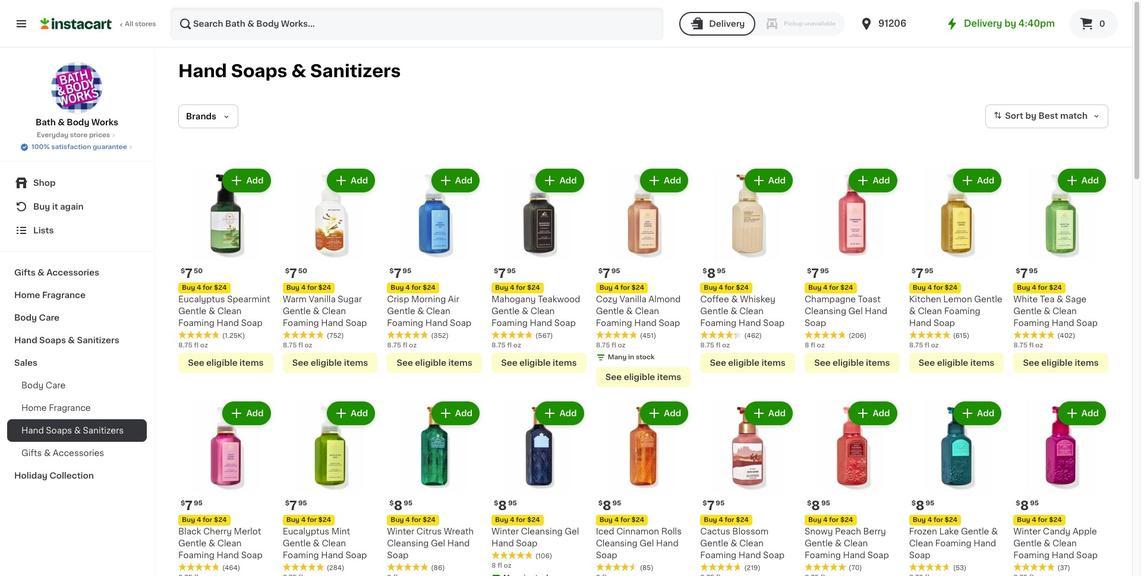 Task type: locate. For each thing, give the bounding box(es) containing it.
see eligible items button down the (462)
[[701, 353, 796, 373]]

2 50 from the left
[[298, 268, 307, 275]]

cozy
[[596, 295, 618, 304]]

buy for black cherry merlot gentle & clean foaming hand soap
[[182, 518, 195, 524]]

1 horizontal spatial vanilla
[[620, 295, 647, 304]]

oz
[[200, 342, 208, 349], [514, 342, 522, 349], [817, 342, 825, 349], [305, 342, 313, 349], [409, 342, 417, 349], [618, 342, 626, 349], [723, 342, 730, 349], [932, 342, 939, 349], [1036, 342, 1044, 349], [504, 563, 512, 570]]

see eligible items down (352)
[[397, 359, 473, 367]]

(402)
[[1058, 333, 1076, 339]]

$ 7 95 up eucalyptus mint gentle & clean foaming hand soap
[[285, 500, 307, 513]]

& inside winter candy apple gentle & clean foaming hand soap
[[1045, 540, 1051, 549]]

(106)
[[536, 554, 553, 560]]

1 vertical spatial home fragrance link
[[7, 397, 147, 420]]

(451)
[[640, 333, 657, 339]]

0 vertical spatial body
[[67, 118, 89, 127]]

clean inside frozen lake gentle & clean foaming hand soap
[[910, 540, 934, 549]]

hand inside snowy peach berry gentle & clean foaming hand soap
[[844, 552, 866, 560]]

1 vertical spatial 8 fl oz
[[492, 563, 512, 570]]

brands button
[[178, 105, 239, 128]]

foaming inside eucalyptus mint gentle & clean foaming hand soap
[[283, 552, 319, 560]]

4 for snowy peach berry gentle & clean foaming hand soap
[[824, 518, 828, 524]]

8.75 for kitchen lemon gentle & clean foaming hand soap
[[910, 342, 924, 349]]

home fragrance for &
[[14, 291, 86, 300]]

see eligible items button for crisp morning air gentle & clean foaming hand soap
[[387, 353, 482, 373]]

$ 7 50 for warm
[[285, 267, 307, 280]]

1 8.75 from the left
[[178, 342, 193, 349]]

fl down winter cleansing gel hand soap
[[498, 563, 502, 570]]

$24
[[214, 285, 227, 291], [527, 285, 540, 291], [841, 285, 854, 291], [319, 285, 331, 291], [423, 285, 436, 291], [632, 285, 645, 291], [736, 285, 749, 291], [945, 285, 958, 291], [1050, 285, 1063, 291], [214, 518, 227, 524], [527, 518, 540, 524], [841, 518, 854, 524], [319, 518, 331, 524], [423, 518, 436, 524], [632, 518, 645, 524], [736, 518, 749, 524], [945, 518, 958, 524], [1050, 518, 1063, 524]]

2 $ 7 50 from the left
[[285, 267, 307, 280]]

wreath
[[444, 528, 474, 537]]

for up cozy vanilla almond gentle & clean foaming hand soap
[[621, 285, 630, 291]]

by inside field
[[1026, 112, 1037, 120]]

for up eucalyptus spearmint gentle & clean foaming hand soap
[[203, 285, 212, 291]]

see eligible items for crisp morning air gentle & clean foaming hand soap
[[397, 359, 473, 367]]

soap inside champagne toast cleansing gel hand soap
[[805, 319, 827, 328]]

$24 up citrus at the bottom of page
[[423, 518, 436, 524]]

for up champagne
[[830, 285, 839, 291]]

buy 4 for $24 up warm
[[286, 285, 331, 291]]

buy 4 for $24
[[182, 285, 227, 291], [495, 285, 540, 291], [809, 285, 854, 291], [286, 285, 331, 291], [391, 285, 436, 291], [600, 285, 645, 291], [704, 285, 749, 291], [913, 285, 958, 291], [1018, 285, 1063, 291], [182, 518, 227, 524], [495, 518, 540, 524], [809, 518, 854, 524], [286, 518, 331, 524], [391, 518, 436, 524], [600, 518, 645, 524], [704, 518, 749, 524], [913, 518, 958, 524], [1018, 518, 1063, 524]]

0 vertical spatial eucalyptus
[[178, 295, 225, 304]]

0 vertical spatial home fragrance link
[[7, 284, 147, 307]]

buy 4 for $24 for cactus blossom gentle & clean foaming hand soap
[[704, 518, 749, 524]]

Best match Sort by field
[[986, 105, 1109, 128]]

7 up black
[[185, 500, 193, 513]]

soap inside frozen lake gentle & clean foaming hand soap
[[910, 552, 931, 560]]

buy 4 for $24 for black cherry merlot gentle & clean foaming hand soap
[[182, 518, 227, 524]]

95 for blossom
[[716, 501, 725, 508]]

buy 4 for $24 up kitchen on the right
[[913, 285, 958, 291]]

buy for snowy peach berry gentle & clean foaming hand soap
[[809, 518, 822, 524]]

bath & body works
[[36, 118, 118, 127]]

$24 up mahogany
[[527, 285, 540, 291]]

gifts & accessories
[[14, 269, 99, 277], [21, 450, 104, 458]]

for for coffee & whiskey gentle & clean foaming hand soap
[[725, 285, 735, 291]]

buy for iced cinnamon rolls cleansing gel hand soap
[[600, 518, 613, 524]]

champagne toast cleansing gel hand soap
[[805, 295, 888, 328]]

sanitizers for second hand soaps & sanitizers link from the bottom
[[77, 337, 119, 345]]

7 8.75 fl oz from the left
[[910, 342, 939, 349]]

7 8.75 from the left
[[910, 342, 924, 349]]

best
[[1039, 112, 1059, 120]]

0 vertical spatial home fragrance
[[14, 291, 86, 300]]

(464)
[[222, 566, 240, 572]]

(567)
[[536, 333, 553, 339]]

for for mahogany teakwood gentle & clean foaming hand soap
[[516, 285, 526, 291]]

cleansing inside champagne toast cleansing gel hand soap
[[805, 307, 847, 316]]

1 vertical spatial soaps
[[39, 337, 66, 345]]

for up warm vanilla sugar gentle & clean foaming hand soap
[[307, 285, 317, 291]]

1 horizontal spatial eucalyptus
[[283, 528, 330, 537]]

fragrance for care
[[49, 404, 91, 413]]

$ for warm vanilla sugar gentle & clean foaming hand soap
[[285, 268, 290, 275]]

1 8.75 fl oz from the left
[[178, 342, 208, 349]]

gentle inside eucalyptus spearmint gentle & clean foaming hand soap
[[178, 307, 207, 316]]

0 horizontal spatial 50
[[194, 268, 203, 275]]

gifts & accessories link
[[7, 262, 147, 284], [7, 442, 147, 465]]

merlot
[[234, 528, 261, 537]]

7 up cozy
[[603, 267, 611, 280]]

1 vertical spatial fragrance
[[49, 404, 91, 413]]

clean down kitchen on the right
[[919, 307, 943, 316]]

8 8.75 fl oz from the left
[[1014, 342, 1044, 349]]

0 horizontal spatial by
[[1005, 19, 1017, 28]]

$24 up the cherry
[[214, 518, 227, 524]]

hand inside white tea & sage gentle & clean foaming hand soap
[[1053, 319, 1075, 328]]

foaming inside kitchen lemon gentle & clean foaming hand soap
[[945, 307, 981, 316]]

$ for winter candy apple gentle & clean foaming hand soap
[[1017, 501, 1021, 508]]

winter for winter citrus wreath cleansing gel hand soap
[[387, 528, 415, 537]]

& inside cactus blossom gentle & clean foaming hand soap
[[731, 540, 738, 549]]

clean inside eucalyptus mint gentle & clean foaming hand soap
[[322, 540, 346, 549]]

buy 4 for $24 for snowy peach berry gentle & clean foaming hand soap
[[809, 518, 854, 524]]

oz for coffee & whiskey gentle & clean foaming hand soap
[[723, 342, 730, 349]]

sanitizers for 1st hand soaps & sanitizers link from the bottom
[[83, 427, 124, 435]]

3 8.75 from the left
[[283, 342, 297, 349]]

$ 7 95 up black
[[181, 500, 203, 513]]

soap inside iced cinnamon rolls cleansing gel hand soap
[[596, 552, 618, 560]]

$ 8 95 up frozen at the bottom
[[912, 500, 935, 513]]

95 for toast
[[821, 268, 830, 275]]

7 for warm vanilla sugar gentle & clean foaming hand soap
[[290, 267, 297, 280]]

delivery
[[965, 19, 1003, 28], [710, 20, 745, 28]]

winter citrus wreath cleansing gel hand soap
[[387, 528, 474, 560]]

soap inside warm vanilla sugar gentle & clean foaming hand soap
[[346, 319, 367, 328]]

see eligible items button down (567)
[[492, 353, 587, 373]]

buy 4 for $24 up mahogany
[[495, 285, 540, 291]]

clean down morning
[[427, 307, 451, 316]]

95 up black
[[194, 501, 203, 508]]

white
[[1014, 295, 1039, 304]]

tea
[[1041, 295, 1055, 304]]

0 vertical spatial by
[[1005, 19, 1017, 28]]

for for frozen lake gentle & clean foaming hand soap
[[934, 518, 944, 524]]

2 vertical spatial hand soaps & sanitizers
[[21, 427, 124, 435]]

winter left citrus at the bottom of page
[[387, 528, 415, 537]]

0 vertical spatial sanitizers
[[310, 62, 401, 80]]

in
[[629, 354, 635, 361]]

see eligible items down the (1.25k)
[[188, 359, 264, 367]]

eucalyptus inside eucalyptus spearmint gentle & clean foaming hand soap
[[178, 295, 225, 304]]

buy up coffee
[[704, 285, 718, 291]]

2 vanilla from the left
[[620, 295, 647, 304]]

for up eucalyptus mint gentle & clean foaming hand soap
[[307, 518, 317, 524]]

4 8.75 from the left
[[387, 342, 402, 349]]

hand inside eucalyptus spearmint gentle & clean foaming hand soap
[[217, 319, 239, 328]]

2 gifts & accessories link from the top
[[7, 442, 147, 465]]

4 up cinnamon at bottom right
[[615, 518, 619, 524]]

50
[[194, 268, 203, 275], [298, 268, 307, 275]]

for
[[203, 285, 212, 291], [516, 285, 526, 291], [830, 285, 839, 291], [307, 285, 317, 291], [412, 285, 421, 291], [621, 285, 630, 291], [725, 285, 735, 291], [934, 285, 944, 291], [1039, 285, 1048, 291], [203, 518, 212, 524], [516, 518, 526, 524], [830, 518, 839, 524], [307, 518, 317, 524], [412, 518, 421, 524], [621, 518, 630, 524], [725, 518, 735, 524], [934, 518, 944, 524], [1039, 518, 1048, 524]]

buy for cactus blossom gentle & clean foaming hand soap
[[704, 518, 718, 524]]

4 up frozen at the bottom
[[928, 518, 933, 524]]

clean inside kitchen lemon gentle & clean foaming hand soap
[[919, 307, 943, 316]]

hand inside black cherry merlot gentle & clean foaming hand soap
[[217, 552, 239, 560]]

95 for tea
[[1030, 268, 1039, 275]]

for for black cherry merlot gentle & clean foaming hand soap
[[203, 518, 212, 524]]

& inside eucalyptus mint gentle & clean foaming hand soap
[[313, 540, 320, 549]]

8.75 for cozy vanilla almond gentle & clean foaming hand soap
[[596, 342, 610, 349]]

soap inside cozy vanilla almond gentle & clean foaming hand soap
[[659, 319, 681, 328]]

buy 4 for $24 for white tea & sage gentle & clean foaming hand soap
[[1018, 285, 1063, 291]]

gel
[[849, 307, 863, 316], [565, 528, 580, 537], [431, 540, 446, 549], [640, 540, 655, 549]]

$ 8 95 for iced cinnamon rolls cleansing gel hand soap
[[599, 500, 622, 513]]

1 horizontal spatial by
[[1026, 112, 1037, 120]]

0 vertical spatial hand soaps & sanitizers link
[[7, 329, 147, 352]]

4 up white
[[1033, 285, 1037, 291]]

see eligible items button down (352)
[[387, 353, 482, 373]]

lists
[[33, 227, 54, 235]]

0 vertical spatial gifts & accessories link
[[7, 262, 147, 284]]

foaming inside crisp morning air gentle & clean foaming hand soap
[[387, 319, 424, 328]]

see for warm vanilla sugar gentle & clean foaming hand soap
[[292, 359, 309, 367]]

(615)
[[954, 333, 970, 339]]

see for white tea & sage gentle & clean foaming hand soap
[[1024, 359, 1040, 367]]

3 winter from the left
[[1014, 528, 1042, 537]]

2 vertical spatial body
[[21, 382, 44, 390]]

for for champagne toast cleansing gel hand soap
[[830, 285, 839, 291]]

see for mahogany teakwood gentle & clean foaming hand soap
[[501, 359, 518, 367]]

clean inside coffee & whiskey gentle & clean foaming hand soap
[[740, 307, 764, 316]]

all
[[125, 21, 133, 27]]

hand soaps & sanitizers link up sales
[[7, 329, 147, 352]]

kitchen
[[910, 295, 942, 304]]

(206)
[[849, 333, 867, 339]]

gel down citrus at the bottom of page
[[431, 540, 446, 549]]

clean inside snowy peach berry gentle & clean foaming hand soap
[[844, 540, 869, 549]]

gifts
[[14, 269, 35, 277], [21, 450, 42, 458]]

4 up winter citrus wreath cleansing gel hand soap
[[406, 518, 410, 524]]

cleansing up (106)
[[521, 528, 563, 537]]

eligible down (206)
[[833, 359, 865, 367]]

4 up cozy
[[615, 285, 619, 291]]

again
[[60, 203, 84, 211]]

winter inside winter cleansing gel hand soap
[[492, 528, 519, 537]]

50 up eucalyptus spearmint gentle & clean foaming hand soap
[[194, 268, 203, 275]]

1 $ 7 50 from the left
[[181, 267, 203, 280]]

home fragrance link
[[7, 284, 147, 307], [7, 397, 147, 420]]

clean
[[218, 307, 242, 316], [531, 307, 555, 316], [322, 307, 346, 316], [427, 307, 451, 316], [635, 307, 660, 316], [740, 307, 764, 316], [919, 307, 943, 316], [1053, 307, 1078, 316], [218, 540, 242, 549], [844, 540, 869, 549], [322, 540, 346, 549], [740, 540, 764, 549], [910, 540, 934, 549], [1053, 540, 1078, 549]]

home fragrance
[[14, 291, 86, 300], [21, 404, 91, 413]]

hand soaps & sanitizers
[[178, 62, 401, 80], [14, 337, 119, 345], [21, 427, 124, 435]]

1 horizontal spatial 50
[[298, 268, 307, 275]]

1 vertical spatial by
[[1026, 112, 1037, 120]]

oz for cozy vanilla almond gentle & clean foaming hand soap
[[618, 342, 626, 349]]

8.75
[[178, 342, 193, 349], [492, 342, 506, 349], [283, 342, 297, 349], [387, 342, 402, 349], [596, 342, 610, 349], [701, 342, 715, 349], [910, 342, 924, 349], [1014, 342, 1028, 349]]

$ 8 95 up winter citrus wreath cleansing gel hand soap
[[390, 500, 413, 513]]

8 up winter candy apple gentle & clean foaming hand soap
[[1021, 500, 1030, 513]]

eligible down (615)
[[938, 359, 969, 367]]

$ up cozy
[[599, 268, 603, 275]]

care down sales "link"
[[46, 382, 66, 390]]

2 8.75 from the left
[[492, 342, 506, 349]]

see eligible items button down the (402) on the bottom right of page
[[1014, 353, 1109, 373]]

buy up eucalyptus mint gentle & clean foaming hand soap
[[286, 518, 300, 524]]

everyday store prices
[[37, 132, 110, 139]]

buy 4 for $24 up eucalyptus mint gentle & clean foaming hand soap
[[286, 518, 331, 524]]

fl
[[194, 342, 199, 349], [508, 342, 512, 349], [811, 342, 816, 349], [299, 342, 303, 349], [403, 342, 408, 349], [612, 342, 617, 349], [717, 342, 721, 349], [925, 342, 930, 349], [1030, 342, 1035, 349], [498, 563, 502, 570]]

50 for eucalyptus
[[194, 268, 203, 275]]

home for body
[[21, 404, 47, 413]]

2 winter from the left
[[387, 528, 415, 537]]

(70)
[[849, 566, 863, 572]]

95 up winter citrus wreath cleansing gel hand soap
[[404, 501, 413, 508]]

★★★★★
[[178, 331, 220, 339], [178, 331, 220, 339], [492, 331, 533, 339], [492, 331, 533, 339], [805, 331, 847, 339], [805, 331, 847, 339], [283, 331, 325, 339], [283, 331, 325, 339], [387, 331, 429, 339], [387, 331, 429, 339], [596, 331, 638, 339], [596, 331, 638, 339], [701, 331, 742, 339], [701, 331, 742, 339], [910, 331, 951, 339], [910, 331, 951, 339], [1014, 331, 1056, 339], [1014, 331, 1056, 339], [492, 552, 533, 560], [492, 552, 533, 560], [178, 564, 220, 572], [178, 564, 220, 572], [805, 564, 847, 572], [805, 564, 847, 572], [283, 564, 325, 572], [283, 564, 325, 572], [387, 564, 429, 572], [387, 564, 429, 572], [596, 564, 638, 572], [596, 564, 638, 572], [701, 564, 742, 572], [701, 564, 742, 572], [910, 564, 951, 572], [910, 564, 951, 572], [1014, 564, 1056, 572], [1014, 564, 1056, 572]]

for for cactus blossom gentle & clean foaming hand soap
[[725, 518, 735, 524]]

hand inside kitchen lemon gentle & clean foaming hand soap
[[910, 319, 932, 328]]

8 for iced cinnamon rolls cleansing gel hand soap
[[603, 500, 612, 513]]

8.75 down mahogany
[[492, 342, 506, 349]]

delivery inside delivery button
[[710, 20, 745, 28]]

buy 4 for $24 for warm vanilla sugar gentle & clean foaming hand soap
[[286, 285, 331, 291]]

0 horizontal spatial delivery
[[710, 20, 745, 28]]

$ 7 50
[[181, 267, 203, 280], [285, 267, 307, 280]]

fl for crisp morning air gentle & clean foaming hand soap
[[403, 342, 408, 349]]

0 vertical spatial gifts
[[14, 269, 35, 277]]

see eligible items down (752) at the bottom left
[[292, 359, 368, 367]]

1 vertical spatial home
[[21, 404, 47, 413]]

see down many
[[606, 373, 622, 382]]

for up the cherry
[[203, 518, 212, 524]]

$ 7 95 for black
[[181, 500, 203, 513]]

clean down teakwood
[[531, 307, 555, 316]]

$ 7 95 up white
[[1017, 267, 1039, 280]]

(462)
[[745, 333, 762, 339]]

buy up winter candy apple gentle & clean foaming hand soap
[[1018, 518, 1031, 524]]

None search field
[[170, 7, 664, 40]]

5 8.75 fl oz from the left
[[596, 342, 626, 349]]

foaming inside frozen lake gentle & clean foaming hand soap
[[936, 540, 972, 549]]

eligible down stock
[[624, 373, 656, 382]]

air
[[448, 295, 460, 304]]

berry
[[864, 528, 887, 537]]

8 fl oz for 7
[[805, 342, 825, 349]]

gifts & accessories down lists
[[14, 269, 99, 277]]

0 horizontal spatial $ 7 50
[[181, 267, 203, 280]]

8 for winter citrus wreath cleansing gel hand soap
[[394, 500, 403, 513]]

1 vertical spatial accessories
[[53, 450, 104, 458]]

buy for eucalyptus mint gentle & clean foaming hand soap
[[286, 518, 300, 524]]

4 up winter cleansing gel hand soap
[[510, 518, 515, 524]]

8.75 for crisp morning air gentle & clean foaming hand soap
[[387, 342, 402, 349]]

0 horizontal spatial 8 fl oz
[[492, 563, 512, 570]]

95 for cinnamon
[[613, 501, 622, 508]]

winter for winter cleansing gel hand soap
[[492, 528, 519, 537]]

1 vertical spatial gifts & accessories link
[[7, 442, 147, 465]]

delivery for delivery by 4:40pm
[[965, 19, 1003, 28]]

rolls
[[662, 528, 682, 537]]

0 vertical spatial accessories
[[46, 269, 99, 277]]

items for warm vanilla sugar gentle & clean foaming hand soap
[[344, 359, 368, 367]]

2 vertical spatial sanitizers
[[83, 427, 124, 435]]

mahogany teakwood gentle & clean foaming hand soap
[[492, 295, 581, 328]]

0 vertical spatial 8 fl oz
[[805, 342, 825, 349]]

product group
[[178, 167, 273, 373], [283, 167, 378, 373], [387, 167, 482, 373], [492, 167, 587, 373], [596, 167, 691, 388], [701, 167, 796, 373], [805, 167, 900, 373], [910, 167, 1005, 373], [1014, 167, 1109, 373], [178, 399, 273, 577], [283, 399, 378, 577], [387, 399, 482, 577], [492, 399, 587, 577], [596, 399, 691, 577], [701, 399, 796, 577], [805, 399, 900, 577], [910, 399, 1005, 577], [1014, 399, 1109, 577]]

see eligible items for eucalyptus spearmint gentle & clean foaming hand soap
[[188, 359, 264, 367]]

hand inside iced cinnamon rolls cleansing gel hand soap
[[657, 540, 679, 549]]

$ for cozy vanilla almond gentle & clean foaming hand soap
[[599, 268, 603, 275]]

& inside snowy peach berry gentle & clean foaming hand soap
[[836, 540, 842, 549]]

$24 up peach
[[841, 518, 854, 524]]

see eligible items button down the (1.25k)
[[178, 353, 273, 373]]

8 up "iced"
[[603, 500, 612, 513]]

95 for morning
[[403, 268, 412, 275]]

foaming
[[945, 307, 981, 316], [178, 319, 215, 328], [492, 319, 528, 328], [283, 319, 319, 328], [387, 319, 424, 328], [596, 319, 633, 328], [701, 319, 737, 328], [1014, 319, 1050, 328], [936, 540, 972, 549], [178, 552, 215, 560], [805, 552, 842, 560], [283, 552, 319, 560], [701, 552, 737, 560], [1014, 552, 1050, 560]]

soaps
[[231, 62, 288, 80], [39, 337, 66, 345], [46, 427, 72, 435]]

fl for winter cleansing gel hand soap
[[498, 563, 502, 570]]

hand soaps & sanitizers link
[[7, 329, 147, 352], [7, 420, 147, 442]]

vanilla inside warm vanilla sugar gentle & clean foaming hand soap
[[309, 295, 336, 304]]

1 vertical spatial body
[[14, 314, 37, 322]]

for up kitchen on the right
[[934, 285, 944, 291]]

see down champagne toast cleansing gel hand soap
[[815, 359, 831, 367]]

soap inside cactus blossom gentle & clean foaming hand soap
[[764, 552, 785, 560]]

2 horizontal spatial winter
[[1014, 528, 1042, 537]]

1 winter from the left
[[492, 528, 519, 537]]

clean inside mahogany teakwood gentle & clean foaming hand soap
[[531, 307, 555, 316]]

1 50 from the left
[[194, 268, 203, 275]]

service type group
[[680, 12, 846, 36]]

1 horizontal spatial $ 7 50
[[285, 267, 307, 280]]

delivery inside delivery by 4:40pm link
[[965, 19, 1003, 28]]

oz for kitchen lemon gentle & clean foaming hand soap
[[932, 342, 939, 349]]

1 vertical spatial eucalyptus
[[283, 528, 330, 537]]

cleansing down champagne
[[805, 307, 847, 316]]

foaming inside coffee & whiskey gentle & clean foaming hand soap
[[701, 319, 737, 328]]

care
[[39, 314, 60, 322], [46, 382, 66, 390]]

gentle inside cactus blossom gentle & clean foaming hand soap
[[701, 540, 729, 549]]

cleansing inside winter cleansing gel hand soap
[[521, 528, 563, 537]]

$ up snowy
[[808, 501, 812, 508]]

eligible down (567)
[[520, 359, 551, 367]]

7 up white
[[1021, 267, 1029, 280]]

95 up kitchen on the right
[[925, 268, 934, 275]]

fl for champagne toast cleansing gel hand soap
[[811, 342, 816, 349]]

8.75 fl oz
[[178, 342, 208, 349], [492, 342, 522, 349], [283, 342, 313, 349], [387, 342, 417, 349], [596, 342, 626, 349], [701, 342, 730, 349], [910, 342, 939, 349], [1014, 342, 1044, 349]]

8 for winter candy apple gentle & clean foaming hand soap
[[1021, 500, 1030, 513]]

items for kitchen lemon gentle & clean foaming hand soap
[[971, 359, 995, 367]]

clean inside cozy vanilla almond gentle & clean foaming hand soap
[[635, 307, 660, 316]]

shop link
[[7, 171, 147, 195]]

95 up snowy
[[822, 501, 831, 508]]

soap inside black cherry merlot gentle & clean foaming hand soap
[[241, 552, 263, 560]]

4
[[197, 285, 201, 291], [510, 285, 515, 291], [824, 285, 828, 291], [301, 285, 306, 291], [406, 285, 410, 291], [615, 285, 619, 291], [719, 285, 724, 291], [928, 285, 933, 291], [1033, 285, 1037, 291], [197, 518, 201, 524], [510, 518, 515, 524], [824, 518, 828, 524], [301, 518, 306, 524], [406, 518, 410, 524], [615, 518, 619, 524], [719, 518, 724, 524], [928, 518, 933, 524], [1033, 518, 1037, 524]]

$24 for eucalyptus spearmint gentle & clean foaming hand soap
[[214, 285, 227, 291]]

see eligible items
[[188, 359, 264, 367], [501, 359, 577, 367], [815, 359, 891, 367], [292, 359, 368, 367], [397, 359, 473, 367], [710, 359, 786, 367], [919, 359, 995, 367], [1024, 359, 1100, 367], [606, 373, 682, 382]]

buy up mahogany
[[495, 285, 509, 291]]

$ 7 95 for eucalyptus
[[285, 500, 307, 513]]

8 8.75 from the left
[[1014, 342, 1028, 349]]

see eligible items down the (402) on the bottom right of page
[[1024, 359, 1100, 367]]

buy 4 for $24 up crisp
[[391, 285, 436, 291]]

$ 8 95 up "iced"
[[599, 500, 622, 513]]

$24 for mahogany teakwood gentle & clean foaming hand soap
[[527, 285, 540, 291]]

hand inside cactus blossom gentle & clean foaming hand soap
[[739, 552, 762, 560]]

buy 4 for $24 for winter citrus wreath cleansing gel hand soap
[[391, 518, 436, 524]]

cleansing inside iced cinnamon rolls cleansing gel hand soap
[[596, 540, 638, 549]]

eucalyptus inside eucalyptus mint gentle & clean foaming hand soap
[[283, 528, 330, 537]]

vanilla inside cozy vanilla almond gentle & clean foaming hand soap
[[620, 295, 647, 304]]

3 8.75 fl oz from the left
[[283, 342, 313, 349]]

gifts & accessories link up collection
[[7, 442, 147, 465]]

for for kitchen lemon gentle & clean foaming hand soap
[[934, 285, 944, 291]]

7 for cactus blossom gentle & clean foaming hand soap
[[708, 500, 715, 513]]

5 8.75 from the left
[[596, 342, 610, 349]]

buy 4 for $24 for champagne toast cleansing gel hand soap
[[809, 285, 854, 291]]

$
[[181, 268, 185, 275], [494, 268, 499, 275], [808, 268, 812, 275], [285, 268, 290, 275], [390, 268, 394, 275], [599, 268, 603, 275], [703, 268, 708, 275], [912, 268, 917, 275], [1017, 268, 1021, 275], [181, 501, 185, 508], [494, 501, 499, 508], [808, 501, 812, 508], [285, 501, 290, 508], [390, 501, 394, 508], [599, 501, 603, 508], [703, 501, 708, 508], [912, 501, 917, 508], [1017, 501, 1021, 508]]

lists link
[[7, 219, 147, 243]]

foaming inside eucalyptus spearmint gentle & clean foaming hand soap
[[178, 319, 215, 328]]

0 vertical spatial body care link
[[7, 307, 147, 329]]

$ up "iced"
[[599, 501, 603, 508]]

$ up crisp
[[390, 268, 394, 275]]

8.75 fl oz down eucalyptus spearmint gentle & clean foaming hand soap
[[178, 342, 208, 349]]

hand inside eucalyptus mint gentle & clean foaming hand soap
[[321, 552, 344, 560]]

bath
[[36, 118, 56, 127]]

bath & body works link
[[36, 62, 118, 128]]

body down sales
[[21, 382, 44, 390]]

store
[[70, 132, 88, 139]]

gentle inside eucalyptus mint gentle & clean foaming hand soap
[[283, 540, 311, 549]]

holiday collection link
[[7, 465, 147, 488]]

oz for eucalyptus spearmint gentle & clean foaming hand soap
[[200, 342, 208, 349]]

body inside 'link'
[[67, 118, 89, 127]]

buy 4 for $24 up snowy
[[809, 518, 854, 524]]

1 horizontal spatial delivery
[[965, 19, 1003, 28]]

0 horizontal spatial eucalyptus
[[178, 295, 225, 304]]

buy 4 for $24 up coffee
[[704, 285, 749, 291]]

$ 7 50 up warm
[[285, 267, 307, 280]]

$ 7 95 up champagne
[[808, 267, 830, 280]]

8 up frozen at the bottom
[[917, 500, 925, 513]]

buy 4 for $24 for frozen lake gentle & clean foaming hand soap
[[913, 518, 958, 524]]

8.75 fl oz up many
[[596, 342, 626, 349]]

95 up crisp
[[403, 268, 412, 275]]

soap inside eucalyptus spearmint gentle & clean foaming hand soap
[[241, 319, 263, 328]]

95 for citrus
[[404, 501, 413, 508]]

foaming inside white tea & sage gentle & clean foaming hand soap
[[1014, 319, 1050, 328]]

2 home fragrance link from the top
[[7, 397, 147, 420]]

6 8.75 from the left
[[701, 342, 715, 349]]

$ up winter cleansing gel hand soap
[[494, 501, 499, 508]]

$ for cactus blossom gentle & clean foaming hand soap
[[703, 501, 708, 508]]

by left 4:40pm
[[1005, 19, 1017, 28]]

buy 4 for $24 up cinnamon at bottom right
[[600, 518, 645, 524]]

8.75 fl oz down kitchen on the right
[[910, 342, 939, 349]]

7 for kitchen lemon gentle & clean foaming hand soap
[[917, 267, 924, 280]]

6 8.75 fl oz from the left
[[701, 342, 730, 349]]

0 vertical spatial fragrance
[[42, 291, 86, 300]]

fl down kitchen lemon gentle & clean foaming hand soap
[[925, 342, 930, 349]]

8.75 fl oz for crisp morning air gentle & clean foaming hand soap
[[387, 342, 417, 349]]

cactus blossom gentle & clean foaming hand soap
[[701, 528, 785, 560]]

1 horizontal spatial winter
[[492, 528, 519, 537]]

0 horizontal spatial winter
[[387, 528, 415, 537]]

see eligible items button for kitchen lemon gentle & clean foaming hand soap
[[910, 353, 1005, 373]]

items for mahogany teakwood gentle & clean foaming hand soap
[[553, 359, 577, 367]]

$ 8 95 for winter citrus wreath cleansing gel hand soap
[[390, 500, 413, 513]]

1 vertical spatial home fragrance
[[21, 404, 91, 413]]

$24 up lake
[[945, 518, 958, 524]]

2 8.75 fl oz from the left
[[492, 342, 522, 349]]

1 vertical spatial sanitizers
[[77, 337, 119, 345]]

4 8.75 fl oz from the left
[[387, 342, 417, 349]]

$ 8 95 up coffee
[[703, 267, 726, 280]]

blossom
[[733, 528, 769, 537]]

see down coffee & whiskey gentle & clean foaming hand soap
[[710, 359, 727, 367]]

$24 for winter cleansing gel hand soap
[[527, 518, 540, 524]]

1 vertical spatial hand soaps & sanitizers link
[[7, 420, 147, 442]]

eligible down (352)
[[415, 359, 447, 367]]

4 for winter candy apple gentle & clean foaming hand soap
[[1033, 518, 1037, 524]]

$ for winter cleansing gel hand soap
[[494, 501, 499, 508]]

0 vertical spatial home
[[14, 291, 40, 300]]

for for snowy peach berry gentle & clean foaming hand soap
[[830, 518, 839, 524]]

1 vanilla from the left
[[309, 295, 336, 304]]

for for winter cleansing gel hand soap
[[516, 518, 526, 524]]

snowy
[[805, 528, 833, 537]]

1 horizontal spatial 8 fl oz
[[805, 342, 825, 349]]

buy up white
[[1018, 285, 1031, 291]]

0 horizontal spatial vanilla
[[309, 295, 336, 304]]

crisp
[[387, 295, 410, 304]]

buy for champagne toast cleansing gel hand soap
[[809, 285, 822, 291]]

add
[[246, 177, 264, 185], [351, 177, 368, 185], [455, 177, 473, 185], [560, 177, 577, 185], [664, 177, 682, 185], [769, 177, 786, 185], [873, 177, 891, 185], [978, 177, 995, 185], [1082, 177, 1100, 185], [246, 410, 264, 418], [351, 410, 368, 418], [455, 410, 473, 418], [560, 410, 577, 418], [664, 410, 682, 418], [769, 410, 786, 418], [873, 410, 891, 418], [978, 410, 995, 418], [1082, 410, 1100, 418]]

1 vertical spatial body care link
[[7, 375, 147, 397]]

oz for warm vanilla sugar gentle & clean foaming hand soap
[[305, 342, 313, 349]]

items for white tea & sage gentle & clean foaming hand soap
[[1076, 359, 1100, 367]]

soap inside white tea & sage gentle & clean foaming hand soap
[[1077, 319, 1099, 328]]

foaming inside snowy peach berry gentle & clean foaming hand soap
[[805, 552, 842, 560]]

foaming inside mahogany teakwood gentle & clean foaming hand soap
[[492, 319, 528, 328]]

& inside black cherry merlot gentle & clean foaming hand soap
[[209, 540, 215, 549]]

$ up mahogany
[[494, 268, 499, 275]]

mahogany
[[492, 295, 536, 304]]

fragrance
[[42, 291, 86, 300], [49, 404, 91, 413]]

eligible for champagne toast cleansing gel hand soap
[[833, 359, 865, 367]]

1 vertical spatial care
[[46, 382, 66, 390]]

& inside eucalyptus spearmint gentle & clean foaming hand soap
[[209, 307, 215, 316]]

95 up eucalyptus mint gentle & clean foaming hand soap
[[298, 501, 307, 508]]

4 up black
[[197, 518, 201, 524]]

1 home fragrance link from the top
[[7, 284, 147, 307]]

gifts & accessories link down the lists link
[[7, 262, 147, 284]]

7 up warm
[[290, 267, 297, 280]]

see eligible items for white tea & sage gentle & clean foaming hand soap
[[1024, 359, 1100, 367]]

sanitizers
[[310, 62, 401, 80], [77, 337, 119, 345], [83, 427, 124, 435]]

gel inside winter citrus wreath cleansing gel hand soap
[[431, 540, 446, 549]]

buy up warm
[[286, 285, 300, 291]]

soap
[[241, 319, 263, 328], [555, 319, 576, 328], [805, 319, 827, 328], [346, 319, 367, 328], [450, 319, 472, 328], [659, 319, 681, 328], [764, 319, 785, 328], [934, 319, 956, 328], [1077, 319, 1099, 328], [516, 540, 538, 549], [241, 552, 263, 560], [868, 552, 890, 560], [346, 552, 367, 560], [387, 552, 409, 560], [596, 552, 618, 560], [764, 552, 785, 560], [910, 552, 931, 560], [1077, 552, 1099, 560]]

delivery by 4:40pm
[[965, 19, 1056, 28]]

clean inside winter candy apple gentle & clean foaming hand soap
[[1053, 540, 1078, 549]]

4 for cozy vanilla almond gentle & clean foaming hand soap
[[615, 285, 619, 291]]



Task type: describe. For each thing, give the bounding box(es) containing it.
snowy peach berry gentle & clean foaming hand soap
[[805, 528, 890, 560]]

1 vertical spatial hand soaps & sanitizers
[[14, 337, 119, 345]]

$ for crisp morning air gentle & clean foaming hand soap
[[390, 268, 394, 275]]

toast
[[859, 295, 881, 304]]

100% satisfaction guarantee button
[[20, 140, 134, 152]]

foaming inside cozy vanilla almond gentle & clean foaming hand soap
[[596, 319, 633, 328]]

teakwood
[[538, 295, 581, 304]]

prices
[[89, 132, 110, 139]]

champagne
[[805, 295, 856, 304]]

spearmint
[[227, 295, 270, 304]]

see eligible items for warm vanilla sugar gentle & clean foaming hand soap
[[292, 359, 368, 367]]

cactus
[[701, 528, 731, 537]]

4 for iced cinnamon rolls cleansing gel hand soap
[[615, 518, 619, 524]]

$ 7 95 for crisp
[[390, 267, 412, 280]]

for for white tea & sage gentle & clean foaming hand soap
[[1039, 285, 1048, 291]]

8 for snowy peach berry gentle & clean foaming hand soap
[[812, 500, 821, 513]]

95 for peach
[[822, 501, 831, 508]]

peach
[[836, 528, 862, 537]]

4 for white tea & sage gentle & clean foaming hand soap
[[1033, 285, 1037, 291]]

winter cleansing gel hand soap
[[492, 528, 580, 549]]

clean inside white tea & sage gentle & clean foaming hand soap
[[1053, 307, 1078, 316]]

hand inside cozy vanilla almond gentle & clean foaming hand soap
[[635, 319, 657, 328]]

8.75 fl oz for kitchen lemon gentle & clean foaming hand soap
[[910, 342, 939, 349]]

gel inside iced cinnamon rolls cleansing gel hand soap
[[640, 540, 655, 549]]

91206
[[879, 19, 907, 28]]

soap inside coffee & whiskey gentle & clean foaming hand soap
[[764, 319, 785, 328]]

whiskey
[[741, 295, 776, 304]]

gentle inside warm vanilla sugar gentle & clean foaming hand soap
[[283, 307, 311, 316]]

4 for crisp morning air gentle & clean foaming hand soap
[[406, 285, 410, 291]]

4 for winter citrus wreath cleansing gel hand soap
[[406, 518, 410, 524]]

8 down winter cleansing gel hand soap
[[492, 563, 496, 570]]

see eligible items for coffee & whiskey gentle & clean foaming hand soap
[[710, 359, 786, 367]]

gel inside winter cleansing gel hand soap
[[565, 528, 580, 537]]

$24 for cactus blossom gentle & clean foaming hand soap
[[736, 518, 749, 524]]

soap inside crisp morning air gentle & clean foaming hand soap
[[450, 319, 472, 328]]

& inside warm vanilla sugar gentle & clean foaming hand soap
[[313, 307, 320, 316]]

$ for white tea & sage gentle & clean foaming hand soap
[[1017, 268, 1021, 275]]

frozen
[[910, 528, 938, 537]]

gentle inside snowy peach berry gentle & clean foaming hand soap
[[805, 540, 833, 549]]

fl for white tea & sage gentle & clean foaming hand soap
[[1030, 342, 1035, 349]]

eligible for mahogany teakwood gentle & clean foaming hand soap
[[520, 359, 551, 367]]

lemon
[[944, 295, 973, 304]]

sales
[[14, 359, 37, 368]]

buy 4 for $24 for kitchen lemon gentle & clean foaming hand soap
[[913, 285, 958, 291]]

cleansing inside winter citrus wreath cleansing gel hand soap
[[387, 540, 429, 549]]

warm vanilla sugar gentle & clean foaming hand soap
[[283, 295, 367, 328]]

it
[[52, 203, 58, 211]]

gentle inside winter candy apple gentle & clean foaming hand soap
[[1014, 540, 1042, 549]]

$ for mahogany teakwood gentle & clean foaming hand soap
[[494, 268, 499, 275]]

see for coffee & whiskey gentle & clean foaming hand soap
[[710, 359, 727, 367]]

sugar
[[338, 295, 362, 304]]

vanilla for cozy
[[620, 295, 647, 304]]

coffee & whiskey gentle & clean foaming hand soap
[[701, 295, 785, 328]]

4 for winter cleansing gel hand soap
[[510, 518, 515, 524]]

all stores link
[[40, 7, 157, 40]]

1 body care link from the top
[[7, 307, 147, 329]]

4:40pm
[[1019, 19, 1056, 28]]

black
[[178, 528, 201, 537]]

soap inside winter cleansing gel hand soap
[[516, 540, 538, 549]]

$ 7 50 for eucalyptus
[[181, 267, 203, 280]]

0 vertical spatial body care
[[14, 314, 60, 322]]

winter candy apple gentle & clean foaming hand soap
[[1014, 528, 1099, 560]]

delivery by 4:40pm link
[[946, 17, 1056, 31]]

hand inside mahogany teakwood gentle & clean foaming hand soap
[[530, 319, 553, 328]]

hand inside coffee & whiskey gentle & clean foaming hand soap
[[739, 319, 762, 328]]

2 vertical spatial soaps
[[46, 427, 72, 435]]

7 for crisp morning air gentle & clean foaming hand soap
[[394, 267, 402, 280]]

& inside crisp morning air gentle & clean foaming hand soap
[[418, 307, 424, 316]]

$ 8 95 for winter candy apple gentle & clean foaming hand soap
[[1017, 500, 1040, 513]]

& inside mahogany teakwood gentle & clean foaming hand soap
[[522, 307, 529, 316]]

$ 7 95 for champagne
[[808, 267, 830, 280]]

& inside frozen lake gentle & clean foaming hand soap
[[992, 528, 999, 537]]

(219)
[[745, 566, 761, 572]]

buy left it
[[33, 203, 50, 211]]

see eligible items button for white tea & sage gentle & clean foaming hand soap
[[1014, 353, 1109, 373]]

white tea & sage gentle & clean foaming hand soap
[[1014, 295, 1099, 328]]

eligible for coffee & whiskey gentle & clean foaming hand soap
[[729, 359, 760, 367]]

collection
[[49, 472, 94, 481]]

4 for coffee & whiskey gentle & clean foaming hand soap
[[719, 285, 724, 291]]

hand inside warm vanilla sugar gentle & clean foaming hand soap
[[321, 319, 344, 328]]

& inside 'link'
[[58, 118, 65, 127]]

guarantee
[[93, 144, 127, 150]]

brands
[[186, 112, 216, 121]]

see for kitchen lemon gentle & clean foaming hand soap
[[919, 359, 936, 367]]

2 body care link from the top
[[7, 375, 147, 397]]

bath & body works logo image
[[51, 62, 103, 114]]

items for crisp morning air gentle & clean foaming hand soap
[[449, 359, 473, 367]]

by for sort
[[1026, 112, 1037, 120]]

clean inside warm vanilla sugar gentle & clean foaming hand soap
[[322, 307, 346, 316]]

& inside cozy vanilla almond gentle & clean foaming hand soap
[[627, 307, 633, 316]]

$ for iced cinnamon rolls cleansing gel hand soap
[[599, 501, 603, 508]]

sort
[[1006, 112, 1024, 120]]

$24 for iced cinnamon rolls cleansing gel hand soap
[[632, 518, 645, 524]]

hand inside winter candy apple gentle & clean foaming hand soap
[[1053, 552, 1075, 560]]

buy 4 for $24 for eucalyptus mint gentle & clean foaming hand soap
[[286, 518, 331, 524]]

gentle inside kitchen lemon gentle & clean foaming hand soap
[[975, 295, 1003, 304]]

see eligible items for kitchen lemon gentle & clean foaming hand soap
[[919, 359, 995, 367]]

gentle inside white tea & sage gentle & clean foaming hand soap
[[1014, 307, 1042, 316]]

(37)
[[1058, 566, 1071, 572]]

buy for warm vanilla sugar gentle & clean foaming hand soap
[[286, 285, 300, 291]]

8 down champagne
[[805, 342, 810, 349]]

gentle inside mahogany teakwood gentle & clean foaming hand soap
[[492, 307, 520, 316]]

gentle inside black cherry merlot gentle & clean foaming hand soap
[[178, 540, 207, 549]]

items for eucalyptus spearmint gentle & clean foaming hand soap
[[240, 359, 264, 367]]

hand inside crisp morning air gentle & clean foaming hand soap
[[426, 319, 448, 328]]

apple
[[1073, 528, 1098, 537]]

sales link
[[7, 352, 147, 375]]

works
[[91, 118, 118, 127]]

& inside kitchen lemon gentle & clean foaming hand soap
[[910, 307, 916, 316]]

foaming inside warm vanilla sugar gentle & clean foaming hand soap
[[283, 319, 319, 328]]

(752)
[[327, 333, 344, 339]]

1 gifts & accessories link from the top
[[7, 262, 147, 284]]

8.75 for mahogany teakwood gentle & clean foaming hand soap
[[492, 342, 506, 349]]

Search field
[[171, 8, 663, 39]]

buy for winter citrus wreath cleansing gel hand soap
[[391, 518, 404, 524]]

95 for lemon
[[925, 268, 934, 275]]

$ for eucalyptus mint gentle & clean foaming hand soap
[[285, 501, 290, 508]]

clean inside cactus blossom gentle & clean foaming hand soap
[[740, 540, 764, 549]]

instacart logo image
[[40, 17, 112, 31]]

satisfaction
[[51, 144, 91, 150]]

buy for crisp morning air gentle & clean foaming hand soap
[[391, 285, 404, 291]]

sage
[[1066, 295, 1087, 304]]

see for eucalyptus spearmint gentle & clean foaming hand soap
[[188, 359, 204, 367]]

fl for kitchen lemon gentle & clean foaming hand soap
[[925, 342, 930, 349]]

gentle inside frozen lake gentle & clean foaming hand soap
[[962, 528, 990, 537]]

clean inside eucalyptus spearmint gentle & clean foaming hand soap
[[218, 307, 242, 316]]

hand inside champagne toast cleansing gel hand soap
[[866, 307, 888, 316]]

cinnamon
[[617, 528, 660, 537]]

frozen lake gentle & clean foaming hand soap
[[910, 528, 999, 560]]

candy
[[1044, 528, 1071, 537]]

warm
[[283, 295, 307, 304]]

4 for warm vanilla sugar gentle & clean foaming hand soap
[[301, 285, 306, 291]]

clean inside crisp morning air gentle & clean foaming hand soap
[[427, 307, 451, 316]]

foaming inside cactus blossom gentle & clean foaming hand soap
[[701, 552, 737, 560]]

hand inside winter citrus wreath cleansing gel hand soap
[[448, 540, 470, 549]]

0 vertical spatial soaps
[[231, 62, 288, 80]]

1 vertical spatial gifts
[[21, 450, 42, 458]]

delivery button
[[680, 12, 756, 36]]

for for eucalyptus mint gentle & clean foaming hand soap
[[307, 518, 317, 524]]

0 vertical spatial care
[[39, 314, 60, 322]]

soap inside snowy peach berry gentle & clean foaming hand soap
[[868, 552, 890, 560]]

gentle inside crisp morning air gentle & clean foaming hand soap
[[387, 307, 416, 316]]

8.75 fl oz for eucalyptus spearmint gentle & clean foaming hand soap
[[178, 342, 208, 349]]

gentle inside coffee & whiskey gentle & clean foaming hand soap
[[701, 307, 729, 316]]

almond
[[649, 295, 681, 304]]

gel inside champagne toast cleansing gel hand soap
[[849, 307, 863, 316]]

(352)
[[431, 333, 449, 339]]

1 vertical spatial body care
[[21, 382, 66, 390]]

4 for cactus blossom gentle & clean foaming hand soap
[[719, 518, 724, 524]]

hand inside winter cleansing gel hand soap
[[492, 540, 514, 549]]

(1.25k)
[[222, 333, 245, 339]]

eucalyptus for eucalyptus mint gentle & clean foaming hand soap
[[283, 528, 330, 537]]

buy 4 for $24 for iced cinnamon rolls cleansing gel hand soap
[[600, 518, 645, 524]]

sort by
[[1006, 112, 1037, 120]]

soap inside kitchen lemon gentle & clean foaming hand soap
[[934, 319, 956, 328]]

stock
[[636, 354, 655, 361]]

eucalyptus spearmint gentle & clean foaming hand soap
[[178, 295, 270, 328]]

iced
[[596, 528, 615, 537]]

for for iced cinnamon rolls cleansing gel hand soap
[[621, 518, 630, 524]]

eucalyptus mint gentle & clean foaming hand soap
[[283, 528, 367, 560]]

$24 for champagne toast cleansing gel hand soap
[[841, 285, 854, 291]]

1 hand soaps & sanitizers link from the top
[[7, 329, 147, 352]]

buy it again link
[[7, 195, 147, 219]]

everyday store prices link
[[37, 131, 117, 140]]

soap inside mahogany teakwood gentle & clean foaming hand soap
[[555, 319, 576, 328]]

foaming inside winter candy apple gentle & clean foaming hand soap
[[1014, 552, 1050, 560]]

buy it again
[[33, 203, 84, 211]]

coffee
[[701, 295, 730, 304]]

8.75 fl oz for warm vanilla sugar gentle & clean foaming hand soap
[[283, 342, 313, 349]]

citrus
[[417, 528, 442, 537]]

0 vertical spatial gifts & accessories
[[14, 269, 99, 277]]

gentle inside cozy vanilla almond gentle & clean foaming hand soap
[[596, 307, 625, 316]]

$ for black cherry merlot gentle & clean foaming hand soap
[[181, 501, 185, 508]]

everyday
[[37, 132, 68, 139]]

soap inside eucalyptus mint gentle & clean foaming hand soap
[[346, 552, 367, 560]]

crisp morning air gentle & clean foaming hand soap
[[387, 295, 472, 328]]

100%
[[32, 144, 50, 150]]

clean inside black cherry merlot gentle & clean foaming hand soap
[[218, 540, 242, 549]]

oz for crisp morning air gentle & clean foaming hand soap
[[409, 342, 417, 349]]

0 vertical spatial hand soaps & sanitizers
[[178, 62, 401, 80]]

(284)
[[327, 566, 345, 572]]

buy for winter candy apple gentle & clean foaming hand soap
[[1018, 518, 1031, 524]]

8.75 fl oz for cozy vanilla almond gentle & clean foaming hand soap
[[596, 342, 626, 349]]

8 for winter cleansing gel hand soap
[[499, 500, 507, 513]]

winter for winter candy apple gentle & clean foaming hand soap
[[1014, 528, 1042, 537]]

$24 for white tea & sage gentle & clean foaming hand soap
[[1050, 285, 1063, 291]]

holiday
[[14, 472, 47, 481]]

$ for kitchen lemon gentle & clean foaming hand soap
[[912, 268, 917, 275]]

hand inside frozen lake gentle & clean foaming hand soap
[[974, 540, 997, 549]]

match
[[1061, 112, 1088, 120]]

4 for eucalyptus spearmint gentle & clean foaming hand soap
[[197, 285, 201, 291]]

see for crisp morning air gentle & clean foaming hand soap
[[397, 359, 413, 367]]

items for cozy vanilla almond gentle & clean foaming hand soap
[[658, 373, 682, 382]]

many in stock
[[608, 354, 655, 361]]

cozy vanilla almond gentle & clean foaming hand soap
[[596, 295, 681, 328]]

lake
[[940, 528, 960, 537]]

soap inside winter citrus wreath cleansing gel hand soap
[[387, 552, 409, 560]]

fl for warm vanilla sugar gentle & clean foaming hand soap
[[299, 342, 303, 349]]

all stores
[[125, 21, 156, 27]]

2 hand soaps & sanitizers link from the top
[[7, 420, 147, 442]]

foaming inside black cherry merlot gentle & clean foaming hand soap
[[178, 552, 215, 560]]

1 vertical spatial gifts & accessories
[[21, 450, 104, 458]]

home for gifts
[[14, 291, 40, 300]]

100% satisfaction guarantee
[[32, 144, 127, 150]]

8 for coffee & whiskey gentle & clean foaming hand soap
[[708, 267, 716, 280]]

oz for mahogany teakwood gentle & clean foaming hand soap
[[514, 342, 522, 349]]

buy for eucalyptus spearmint gentle & clean foaming hand soap
[[182, 285, 195, 291]]

soap inside winter candy apple gentle & clean foaming hand soap
[[1077, 552, 1099, 560]]

eligible for eucalyptus spearmint gentle & clean foaming hand soap
[[206, 359, 238, 367]]

95 for &
[[717, 268, 726, 275]]

accessories for first gifts & accessories link from the bottom of the page
[[53, 450, 104, 458]]

many
[[608, 354, 627, 361]]

mint
[[332, 528, 350, 537]]

0
[[1100, 20, 1106, 28]]

fl for coffee & whiskey gentle & clean foaming hand soap
[[717, 342, 721, 349]]

$24 for snowy peach berry gentle & clean foaming hand soap
[[841, 518, 854, 524]]

(85)
[[640, 566, 654, 572]]

holiday collection
[[14, 472, 94, 481]]



Task type: vqa. For each thing, say whether or not it's contained in the screenshot.
the leftmost help
no



